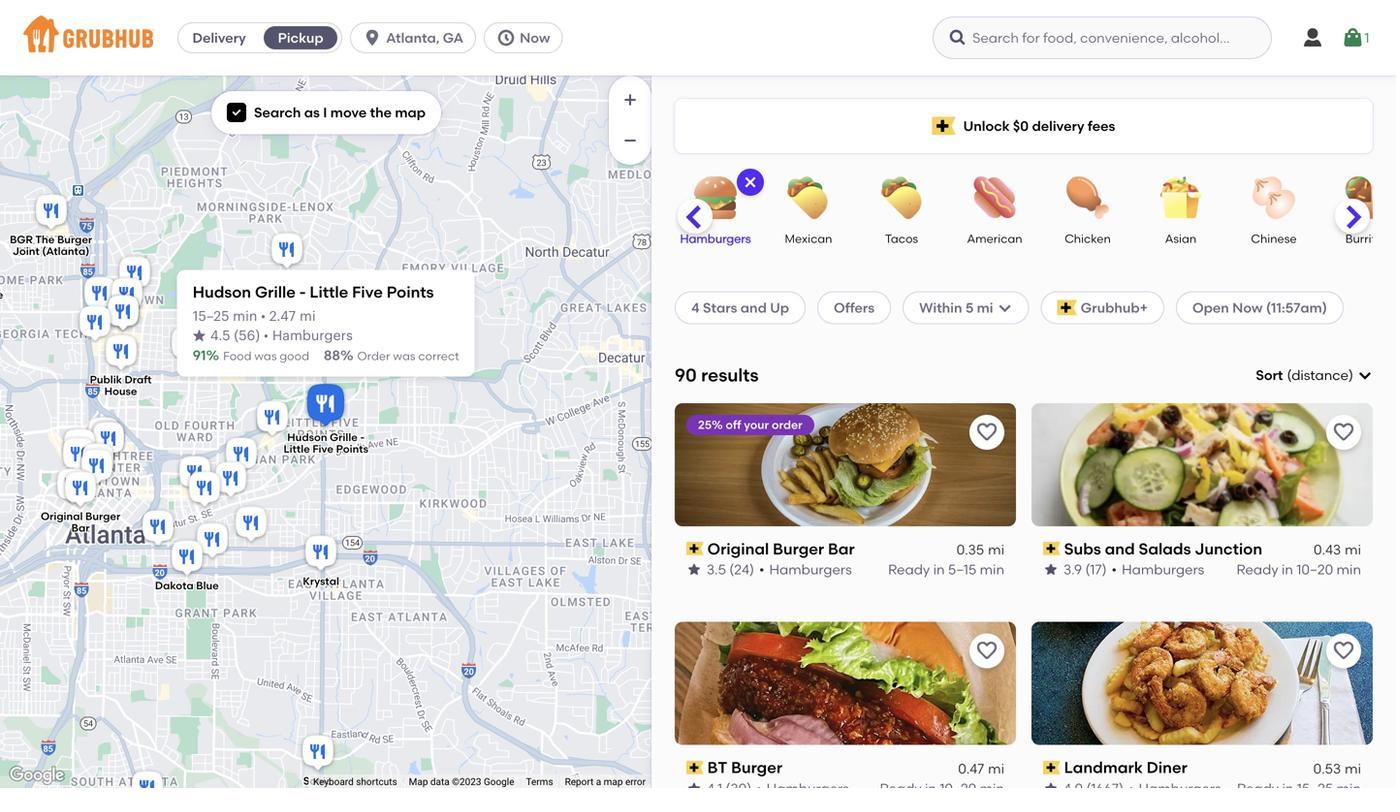 Task type: describe. For each thing, give the bounding box(es) containing it.
distance
[[1291, 367, 1349, 383]]

0 vertical spatial and
[[740, 299, 767, 316]]

sweet auburn bbq image
[[284, 332, 323, 375]]

rating image
[[193, 329, 206, 342]]

(17)
[[1085, 561, 1107, 578]]

proceed to checkout button
[[1100, 522, 1360, 556]]

svg image left mexican image
[[743, 175, 758, 190]]

save this restaurant image for subs and salads junction
[[1332, 421, 1355, 444]]

now inside button
[[520, 30, 550, 46]]

0.53
[[1313, 761, 1341, 777]]

(n
[[320, 272, 333, 285]]

terms
[[526, 776, 553, 788]]

barbecue
[[266, 272, 318, 285]]

as
[[304, 104, 320, 121]]

save this restaurant button for subs and salads junction
[[1326, 415, 1361, 450]]

0 horizontal spatial map
[[395, 104, 426, 121]]

open now (11:57am)
[[1192, 299, 1327, 316]]

within 5 mi
[[919, 299, 993, 316]]

svg image for search as i move the map
[[231, 107, 242, 118]]

subscription pass image for bt burger
[[686, 761, 704, 775]]

25%
[[698, 418, 723, 432]]

hampton + hudson image
[[253, 398, 292, 441]]

jai ho indian kitchen at krog image
[[222, 435, 261, 477]]

within
[[919, 299, 962, 316]]

hooters image
[[88, 418, 127, 461]]

a
[[596, 776, 601, 788]]

krystal image
[[301, 533, 340, 575]]

unlock
[[963, 118, 1010, 134]]

ready in 5–15 min
[[888, 561, 1004, 578]]

56
[[239, 329, 255, 343]]

results
[[701, 365, 759, 386]]

atlanta, ga button
[[350, 22, 484, 53]]

mi for original burger bar
[[988, 542, 1004, 558]]

terms link
[[526, 776, 553, 788]]

report a map error link
[[565, 776, 646, 788]]

bgr the burger joint (atlanta)
[[10, 233, 92, 258]]

now button
[[484, 22, 570, 53]]

stk steakhouse - atlanta image
[[115, 254, 154, 296]]

) for 4.5 ( 56 )
[[255, 329, 260, 343]]

landmark diner logo image
[[1031, 622, 1373, 745]]

91 % food was good
[[193, 347, 309, 363]]

hamburgers image
[[682, 176, 749, 219]]

tacos
[[885, 232, 918, 246]]

min for original burger bar
[[980, 561, 1004, 578]]

• inside hudson grille - little five points 15–25 min • 2.47 mi
[[261, 310, 266, 323]]

pickup
[[278, 30, 323, 46]]

ready in 10–20 min
[[1236, 561, 1361, 578]]

diner
[[1147, 758, 1187, 777]]

handle bar image
[[175, 453, 214, 496]]

- for hudson grille - little five points
[[360, 431, 365, 444]]

save this restaurant button for landmark diner
[[1326, 634, 1361, 669]]

star icon image for subs and salads junction
[[1043, 562, 1059, 577]]

©2023
[[452, 776, 481, 788]]

hamburgers down hamburgers image
[[680, 232, 751, 246]]

keyboard shortcuts
[[313, 776, 397, 788]]

wing house image
[[193, 520, 232, 563]]

(atlanta)
[[42, 245, 89, 258]]

1 vertical spatial bar
[[828, 539, 855, 558]]

fees
[[1088, 118, 1115, 134]]

data
[[430, 776, 450, 788]]

farm burger image
[[139, 508, 177, 550]]

publik draft house image
[[102, 332, 141, 375]]

five for hudson grille - little five points 15–25 min • 2.47 mi
[[352, 282, 383, 301]]

hootie's burger bar image
[[89, 419, 128, 462]]

highland
[[241, 284, 289, 297]]

( for 56
[[234, 329, 239, 343]]

save this restaurant image for bt burger
[[975, 640, 999, 663]]

hamburgers for 3.5 (24)
[[769, 561, 852, 578]]

salads
[[1139, 539, 1191, 558]]

buffalo wild wings go image
[[76, 303, 114, 346]]

shortcuts
[[356, 776, 397, 788]]

chicken
[[1065, 232, 1111, 246]]

sort
[[1256, 367, 1283, 383]]

25% off your order
[[698, 418, 803, 432]]

delivery
[[192, 30, 246, 46]]

plus icon image
[[620, 90, 640, 110]]

google
[[484, 776, 514, 788]]

1 vertical spatial and
[[1105, 539, 1135, 558]]

asian
[[1165, 232, 1197, 246]]

shake shack image
[[211, 459, 250, 502]]

little for hudson grille - little five points 15–25 min • 2.47 mi
[[310, 282, 348, 301]]

your
[[744, 418, 769, 432]]

open
[[1192, 299, 1229, 316]]

grubhub plus flag logo image for grubhub+
[[1057, 300, 1077, 316]]

unlock $0 delivery fees
[[963, 118, 1115, 134]]

• for 3.9 (17)
[[1112, 561, 1117, 578]]

hudson for hudson grille - little five points 15–25 min • 2.47 mi
[[193, 282, 251, 301]]

3.9
[[1063, 561, 1082, 578]]

blue
[[196, 579, 219, 592]]

proceed
[[1159, 531, 1215, 547]]

• hamburgers for subs and salads junction
[[1112, 561, 1204, 578]]

bt burger image
[[78, 446, 116, 489]]

original inside map region
[[41, 510, 83, 523]]

0.53 mi
[[1313, 761, 1361, 777]]

0.43 mi
[[1314, 542, 1361, 558]]

original burger bar inside map region
[[41, 510, 120, 535]]

subs
[[1064, 539, 1101, 558]]

margaritaville (atlanta) image
[[60, 426, 99, 469]]

3.5
[[707, 561, 726, 578]]

melt kitchen at o4w town market image
[[185, 469, 224, 511]]

error
[[625, 776, 646, 788]]

envegan (reynoldstown) image
[[232, 504, 270, 546]]

minus icon image
[[620, 131, 640, 150]]

burger right bt
[[731, 758, 782, 777]]

none field containing sort
[[1256, 366, 1373, 385]]

2.47
[[269, 310, 296, 323]]

$0
[[1013, 118, 1029, 134]]

chinese image
[[1240, 176, 1308, 219]]

star icon image for landmark diner
[[1043, 781, 1059, 788]]

the
[[370, 104, 392, 121]]

svg image for atlanta, ga
[[363, 28, 382, 48]]

dakota
[[155, 579, 194, 592]]

1 horizontal spatial save this restaurant image
[[1332, 640, 1355, 663]]

just around the corner image
[[59, 435, 98, 477]]

six brothers loaded kitchen lp image
[[128, 768, 167, 788]]

% for 88
[[340, 347, 353, 363]]

proceed to checkout
[[1159, 531, 1300, 547]]

90
[[675, 365, 697, 386]]

mexican image
[[775, 176, 842, 219]]

1
[[1364, 29, 1369, 46]]

atlanta,
[[386, 30, 440, 46]]

dba barbecue (n highland ave ne)
[[241, 272, 333, 297]]

svg image for 1
[[1341, 26, 1364, 49]]

subs and salads junction
[[1064, 539, 1262, 558]]

points for hudson grille - little five points
[[336, 442, 368, 455]]

report a map error
[[565, 776, 646, 788]]

krystal dakota blue
[[155, 575, 339, 592]]

dba
[[241, 272, 264, 285]]

search as i move the map
[[254, 104, 426, 121]]

burger down subs and salads junction icon
[[85, 510, 120, 523]]

taco mac image
[[108, 275, 146, 317]]

1 vertical spatial original
[[707, 539, 769, 558]]

joint
[[13, 245, 40, 258]]

Search for food, convenience, alcohol... search field
[[933, 16, 1272, 59]]

dairy queen image
[[84, 414, 123, 457]]

sonic
[[303, 774, 332, 787]]

grubhub+
[[1081, 299, 1148, 316]]

grubhub plus flag logo image for unlock $0 delivery fees
[[932, 117, 956, 135]]

bgr
[[10, 233, 33, 246]]

• hamburgers for original burger bar
[[759, 561, 852, 578]]

draft
[[125, 373, 152, 386]]

offers
[[834, 299, 875, 316]]

subscription pass image for landmark diner
[[1043, 761, 1060, 775]]

88
[[324, 347, 340, 363]]

dakota blue image
[[168, 538, 206, 580]]



Task type: vqa. For each thing, say whether or not it's contained in the screenshot.
the 0.22
no



Task type: locate. For each thing, give the bounding box(es) containing it.
ne)
[[314, 284, 332, 297]]

0 vertical spatial now
[[520, 30, 550, 46]]

svg image inside field
[[1357, 368, 1373, 383]]

save this restaurant image down 5–15
[[975, 640, 999, 663]]

was down 56
[[254, 349, 277, 363]]

bar inside map region
[[71, 522, 90, 535]]

hamburgers up good
[[272, 329, 353, 343]]

1 vertical spatial -
[[360, 431, 365, 444]]

90 results
[[675, 365, 759, 386]]

map data ©2023 google
[[409, 776, 514, 788]]

1 vertical spatial map
[[604, 776, 623, 788]]

0 vertical spatial map
[[395, 104, 426, 121]]

1 horizontal spatial bar
[[828, 539, 855, 558]]

american image
[[961, 176, 1029, 219]]

little
[[310, 282, 348, 301], [284, 442, 310, 455]]

original up (24)
[[707, 539, 769, 558]]

order
[[357, 349, 390, 363]]

min inside hudson grille - little five points 15–25 min • 2.47 mi
[[233, 310, 257, 323]]

2 % from the left
[[340, 347, 353, 363]]

hamburgers for 3.9 (17)
[[1122, 561, 1204, 578]]

mi right '0.35'
[[988, 542, 1004, 558]]

subscription pass image for original burger bar
[[686, 542, 704, 556]]

( right the sort
[[1287, 367, 1291, 383]]

grille for hudson grille - little five points
[[330, 431, 358, 444]]

svg image inside atlanta, ga button
[[363, 28, 382, 48]]

mi right 2.47
[[300, 310, 316, 323]]

2 horizontal spatial min
[[1336, 561, 1361, 578]]

1 horizontal spatial now
[[1232, 299, 1263, 316]]

in
[[933, 561, 945, 578], [1282, 561, 1293, 578]]

and left up
[[740, 299, 767, 316]]

0 vertical spatial five
[[352, 282, 383, 301]]

subscription pass image
[[686, 542, 704, 556], [1043, 542, 1060, 556], [686, 761, 704, 775], [1043, 761, 1060, 775]]

0 vertical spatial original burger bar
[[41, 510, 120, 535]]

off
[[726, 418, 741, 432]]

burritos image
[[1333, 176, 1396, 219]]

0 horizontal spatial five
[[312, 442, 333, 455]]

little inside hudson grille - little five points
[[284, 442, 310, 455]]

map right the
[[395, 104, 426, 121]]

asian image
[[1147, 176, 1215, 219]]

keyboard
[[313, 776, 354, 788]]

hamburgers down the subs and salads junction
[[1122, 561, 1204, 578]]

1 vertical spatial little
[[284, 442, 310, 455]]

) right the sort
[[1349, 367, 1353, 383]]

• right 56
[[264, 329, 268, 343]]

1 horizontal spatial five
[[352, 282, 383, 301]]

save this restaurant image
[[1332, 421, 1355, 444], [975, 640, 999, 663]]

hudson for hudson grille - little five points
[[287, 431, 327, 444]]

1 horizontal spatial and
[[1105, 539, 1135, 558]]

was inside 88 % order was correct
[[393, 349, 415, 363]]

svg image right 5
[[997, 300, 1013, 316]]

rina o4w image
[[220, 328, 259, 371]]

( inside map region
[[234, 329, 239, 343]]

in for subs and salads junction
[[1282, 561, 1293, 578]]

main navigation navigation
[[0, 0, 1396, 76]]

%
[[206, 347, 219, 363], [340, 347, 353, 363]]

3.5 (24)
[[707, 561, 754, 578]]

( inside field
[[1287, 367, 1291, 383]]

atlanta, ga
[[386, 30, 464, 46]]

mi
[[977, 299, 993, 316], [300, 310, 316, 323], [988, 542, 1004, 558], [1345, 542, 1361, 558], [988, 761, 1004, 777], [1345, 761, 1361, 777]]

0 horizontal spatial points
[[336, 442, 368, 455]]

1 horizontal spatial original burger bar
[[707, 539, 855, 558]]

ready for subs and salads junction
[[1236, 561, 1278, 578]]

hamburgers
[[680, 232, 751, 246], [272, 329, 353, 343], [769, 561, 852, 578], [1122, 561, 1204, 578]]

0 horizontal spatial %
[[206, 347, 219, 363]]

hudson inside hudson grille - little five points 15–25 min • 2.47 mi
[[193, 282, 251, 301]]

mi for landmark diner
[[1345, 761, 1361, 777]]

burger inside bgr the burger joint (atlanta)
[[57, 233, 92, 246]]

was
[[254, 349, 277, 363], [393, 349, 415, 363]]

grille right hampton + hudson image
[[330, 431, 358, 444]]

1 vertical spatial )
[[1349, 367, 1353, 383]]

- inside hudson grille - little five points 15–25 min • 2.47 mi
[[299, 282, 306, 301]]

• for 3.5 (24)
[[759, 561, 764, 578]]

1 horizontal spatial hudson
[[287, 431, 327, 444]]

4.5
[[210, 329, 230, 343]]

1 vertical spatial original burger bar
[[707, 539, 855, 558]]

grubhub plus flag logo image left unlock
[[932, 117, 956, 135]]

in for original burger bar
[[933, 561, 945, 578]]

1 % from the left
[[206, 347, 219, 363]]

original burger bar
[[41, 510, 120, 535], [707, 539, 855, 558]]

% for 91
[[206, 347, 219, 363]]

0 vertical spatial original
[[41, 510, 83, 523]]

points inside hudson grille - little five points 15–25 min • 2.47 mi
[[387, 282, 434, 301]]

ready for original burger bar
[[888, 561, 930, 578]]

0 horizontal spatial ready
[[888, 561, 930, 578]]

mi for bt burger
[[988, 761, 1004, 777]]

- left ne)
[[299, 282, 306, 301]]

svg image right ga
[[496, 28, 516, 48]]

• hamburgers down the subs and salads junction
[[1112, 561, 1204, 578]]

report
[[565, 776, 594, 788]]

1 horizontal spatial points
[[387, 282, 434, 301]]

five down hudson grille - little five points image
[[312, 442, 333, 455]]

svg image right distance
[[1357, 368, 1373, 383]]

1 horizontal spatial • hamburgers
[[759, 561, 852, 578]]

15–25
[[193, 310, 229, 323]]

bar down original burger bar image
[[71, 522, 90, 535]]

pickup button
[[260, 22, 341, 53]]

star icon image for original burger bar
[[686, 562, 702, 577]]

1 horizontal spatial -
[[360, 431, 365, 444]]

0 horizontal spatial grubhub plus flag logo image
[[932, 117, 956, 135]]

• hamburgers up good
[[264, 329, 353, 343]]

mexican
[[785, 232, 832, 246]]

0 vertical spatial )
[[255, 329, 260, 343]]

•
[[261, 310, 266, 323], [264, 329, 268, 343], [759, 561, 764, 578], [1112, 561, 1117, 578]]

• left 2.47
[[261, 310, 266, 323]]

1 vertical spatial hudson
[[287, 431, 327, 444]]

now right open
[[1232, 299, 1263, 316]]

the
[[35, 233, 55, 246]]

svg image
[[1301, 26, 1324, 49], [1341, 26, 1364, 49], [363, 28, 382, 48], [948, 28, 968, 48], [231, 107, 242, 118]]

original burger bar down subs and salads junction icon
[[41, 510, 120, 535]]

now
[[520, 30, 550, 46], [1232, 299, 1263, 316]]

publik
[[90, 373, 122, 386]]

1 vertical spatial (
[[1287, 367, 1291, 383]]

1 vertical spatial grubhub plus flag logo image
[[1057, 300, 1077, 316]]

now right ga
[[520, 30, 550, 46]]

delivery
[[1032, 118, 1084, 134]]

hudson up 15–25 on the left top
[[193, 282, 251, 301]]

min down the 0.43 mi
[[1336, 561, 1361, 578]]

points inside hudson grille - little five points
[[336, 442, 368, 455]]

fresh to order - midtown (860 peachtree st ne) image
[[104, 292, 143, 335]]

subs and salads junction logo image
[[1031, 403, 1373, 526]]

and up (17)
[[1105, 539, 1135, 558]]

• right (17)
[[1112, 561, 1117, 578]]

(11:57am)
[[1266, 299, 1327, 316]]

0 horizontal spatial in
[[933, 561, 945, 578]]

2 was from the left
[[393, 349, 415, 363]]

1 horizontal spatial grille
[[330, 431, 358, 444]]

0 horizontal spatial and
[[740, 299, 767, 316]]

original
[[41, 510, 83, 523], [707, 539, 769, 558]]

- right hudson grille - little five points image
[[360, 431, 365, 444]]

1 vertical spatial five
[[312, 442, 333, 455]]

(24)
[[729, 561, 754, 578]]

house
[[104, 385, 137, 398]]

0 horizontal spatial save this restaurant image
[[975, 640, 999, 663]]

star icon image
[[686, 562, 702, 577], [1043, 562, 1059, 577], [686, 781, 702, 788], [1043, 781, 1059, 788]]

map region
[[0, 0, 674, 788]]

0 horizontal spatial bar
[[71, 522, 90, 535]]

five
[[352, 282, 383, 301], [312, 442, 333, 455]]

91
[[193, 347, 206, 363]]

grubhub plus flag logo image
[[932, 117, 956, 135], [1057, 300, 1077, 316]]

search
[[254, 104, 301, 121]]

keyboard shortcuts button
[[313, 775, 397, 788]]

( right '4.5'
[[234, 329, 239, 343]]

svg image inside 1 button
[[1341, 26, 1364, 49]]

good
[[280, 349, 309, 363]]

)
[[255, 329, 260, 343], [1349, 367, 1353, 383]]

burritos
[[1345, 232, 1388, 246]]

five for hudson grille - little five points
[[312, 442, 333, 455]]

save this restaurant image
[[975, 421, 999, 444], [1332, 640, 1355, 663]]

0 vertical spatial grubhub plus flag logo image
[[932, 117, 956, 135]]

0 vertical spatial -
[[299, 282, 306, 301]]

hudson grille - little five points 15–25 min • 2.47 mi
[[193, 282, 434, 323]]

ihop image
[[168, 324, 206, 367]]

None field
[[1256, 366, 1373, 385]]

3.9 (17)
[[1063, 561, 1107, 578]]

1 vertical spatial now
[[1232, 299, 1263, 316]]

ready left 5–15
[[888, 561, 930, 578]]

- inside hudson grille - little five points
[[360, 431, 365, 444]]

original burger bar logo image
[[675, 403, 1016, 526]]

points for hudson grille - little five points 15–25 min • 2.47 mi
[[387, 282, 434, 301]]

% left order
[[340, 347, 353, 363]]

order
[[772, 418, 803, 432]]

krystal
[[303, 575, 339, 588]]

landmark diner image
[[79, 441, 117, 483]]

sort ( distance )
[[1256, 367, 1353, 383]]

• hamburgers right (24)
[[759, 561, 852, 578]]

hudson inside hudson grille - little five points
[[287, 431, 327, 444]]

grille up 2.47
[[255, 282, 296, 301]]

1 horizontal spatial save this restaurant image
[[1332, 421, 1355, 444]]

checkout
[[1236, 531, 1300, 547]]

0 horizontal spatial )
[[255, 329, 260, 343]]

0 vertical spatial bar
[[71, 522, 90, 535]]

2 horizontal spatial • hamburgers
[[1112, 561, 1204, 578]]

2 ready from the left
[[1236, 561, 1278, 578]]

0 vertical spatial grille
[[255, 282, 296, 301]]

0 horizontal spatial grille
[[255, 282, 296, 301]]

bar down original burger bar logo
[[828, 539, 855, 558]]

) inside map region
[[255, 329, 260, 343]]

subs and salads junction image
[[53, 466, 92, 508]]

tacos image
[[868, 176, 936, 219]]

was right order
[[393, 349, 415, 363]]

grille
[[255, 282, 296, 301], [330, 431, 358, 444]]

mi for subs and salads junction
[[1345, 542, 1361, 558]]

in left 5–15
[[933, 561, 945, 578]]

1 was from the left
[[254, 349, 277, 363]]

bgr the burger joint (atlanta) image
[[32, 191, 71, 234]]

mi right the 0.47
[[988, 761, 1004, 777]]

bt burger
[[707, 758, 782, 777]]

0.35
[[956, 542, 984, 558]]

0 vertical spatial points
[[387, 282, 434, 301]]

little inside hudson grille - little five points 15–25 min • 2.47 mi
[[310, 282, 348, 301]]

1 horizontal spatial %
[[340, 347, 353, 363]]

(
[[234, 329, 239, 343], [1287, 367, 1291, 383]]

1 horizontal spatial )
[[1349, 367, 1353, 383]]

0 horizontal spatial hudson
[[193, 282, 251, 301]]

1 vertical spatial points
[[336, 442, 368, 455]]

0.43
[[1314, 542, 1341, 558]]

little for hudson grille - little five points
[[284, 442, 310, 455]]

five inside hudson grille - little five points 15–25 min • 2.47 mi
[[352, 282, 383, 301]]

mi right 0.43
[[1345, 542, 1361, 558]]

publik draft house
[[90, 373, 152, 398]]

junction
[[1195, 539, 1262, 558]]

1 vertical spatial save this restaurant image
[[1332, 640, 1355, 663]]

landmark diner
[[1064, 758, 1187, 777]]

dba barbecue (n highland ave ne) image
[[268, 230, 306, 273]]

points down hudson grille - little five points image
[[336, 442, 368, 455]]

ready down checkout
[[1236, 561, 1278, 578]]

to
[[1219, 531, 1232, 547]]

1 horizontal spatial map
[[604, 776, 623, 788]]

burger down original burger bar logo
[[773, 539, 824, 558]]

1 vertical spatial grille
[[330, 431, 358, 444]]

0 horizontal spatial save this restaurant image
[[975, 421, 999, 444]]

• right (24)
[[759, 561, 764, 578]]

% down '4.5'
[[206, 347, 219, 363]]

0 vertical spatial little
[[310, 282, 348, 301]]

hamburgers for 56
[[272, 329, 353, 343]]

0 vertical spatial (
[[234, 329, 239, 343]]

0.47 mi
[[958, 761, 1004, 777]]

0 horizontal spatial now
[[520, 30, 550, 46]]

hudson right "jai ho indian kitchen at krog" image
[[287, 431, 327, 444]]

chinese
[[1251, 232, 1297, 246]]

stars
[[703, 299, 737, 316]]

five right (n
[[352, 282, 383, 301]]

subscription pass image for subs and salads junction
[[1043, 542, 1060, 556]]

1 ready from the left
[[888, 561, 930, 578]]

1 horizontal spatial grubhub plus flag logo image
[[1057, 300, 1077, 316]]

0 horizontal spatial -
[[299, 282, 306, 301]]

1 button
[[1341, 20, 1369, 55]]

0 horizontal spatial min
[[233, 310, 257, 323]]

points up 88 % order was correct
[[387, 282, 434, 301]]

map right a
[[604, 776, 623, 788]]

mi right 5
[[977, 299, 993, 316]]

save this restaurant image down distance
[[1332, 421, 1355, 444]]

1 in from the left
[[933, 561, 945, 578]]

5–15
[[948, 561, 976, 578]]

original burger bar up (24)
[[707, 539, 855, 558]]

0 vertical spatial hudson
[[193, 282, 251, 301]]

was for 88
[[393, 349, 415, 363]]

five guys image
[[104, 292, 143, 335]]

move
[[330, 104, 367, 121]]

burger right the on the top left of the page
[[57, 233, 92, 246]]

map
[[409, 776, 428, 788]]

grille inside hudson grille - little five points
[[330, 431, 358, 444]]

hamburgers right (24)
[[769, 561, 852, 578]]

0.35 mi
[[956, 542, 1004, 558]]

star icon image for bt burger
[[686, 781, 702, 788]]

1 horizontal spatial was
[[393, 349, 415, 363]]

0 horizontal spatial • hamburgers
[[264, 329, 353, 343]]

1 vertical spatial save this restaurant image
[[975, 640, 999, 663]]

0 horizontal spatial was
[[254, 349, 277, 363]]

5
[[965, 299, 974, 316]]

svg image inside the now button
[[496, 28, 516, 48]]

was inside '91 % food was good'
[[254, 349, 277, 363]]

google image
[[5, 763, 69, 788]]

was for 91
[[254, 349, 277, 363]]

10–20
[[1296, 561, 1333, 578]]

min up 56
[[233, 310, 257, 323]]

grille inside hudson grille - little five points 15–25 min • 2.47 mi
[[255, 282, 296, 301]]

• for 56
[[264, 329, 268, 343]]

) for sort ( distance )
[[1349, 367, 1353, 383]]

1 horizontal spatial (
[[1287, 367, 1291, 383]]

save this restaurant button for bt burger
[[969, 634, 1004, 669]]

xi'an gourmet house image
[[80, 274, 119, 317]]

sonic image
[[299, 732, 337, 775]]

0.47
[[958, 761, 984, 777]]

min for subs and salads junction
[[1336, 561, 1361, 578]]

hudson grille - little five points image
[[302, 381, 349, 432]]

0 vertical spatial save this restaurant image
[[1332, 421, 1355, 444]]

original burger bar image
[[61, 469, 100, 511]]

0 horizontal spatial (
[[234, 329, 239, 343]]

0 horizontal spatial original burger bar
[[41, 510, 120, 535]]

• hamburgers inside map region
[[264, 329, 353, 343]]

svg image
[[496, 28, 516, 48], [743, 175, 758, 190], [997, 300, 1013, 316], [1357, 368, 1373, 383]]

landmark
[[1064, 758, 1143, 777]]

min down 0.35 mi on the right bottom of the page
[[980, 561, 1004, 578]]

mi inside hudson grille - little five points 15–25 min • 2.47 mi
[[300, 310, 316, 323]]

hudson grille - little five points
[[284, 431, 368, 455]]

five inside hudson grille - little five points
[[312, 442, 333, 455]]

1 horizontal spatial in
[[1282, 561, 1293, 578]]

( for distance
[[1287, 367, 1291, 383]]

chicken image
[[1054, 176, 1122, 219]]

2 in from the left
[[1282, 561, 1293, 578]]

correct
[[418, 349, 459, 363]]

1 horizontal spatial ready
[[1236, 561, 1278, 578]]

0 horizontal spatial original
[[41, 510, 83, 523]]

) inside field
[[1349, 367, 1353, 383]]

- for hudson grille - little five points 15–25 min • 2.47 mi
[[299, 282, 306, 301]]

original down subs and salads junction icon
[[41, 510, 83, 523]]

bt burger logo image
[[675, 622, 1016, 745]]

0 vertical spatial save this restaurant image
[[975, 421, 999, 444]]

grubhub plus flag logo image left grubhub+
[[1057, 300, 1077, 316]]

hamburgers inside map region
[[272, 329, 353, 343]]

4 stars and up
[[691, 299, 789, 316]]

1 horizontal spatial original
[[707, 539, 769, 558]]

in left 10–20
[[1282, 561, 1293, 578]]

grille for hudson grille - little five points 15–25 min • 2.47 mi
[[255, 282, 296, 301]]

1 horizontal spatial min
[[980, 561, 1004, 578]]

) up '91 % food was good'
[[255, 329, 260, 343]]

mi right 0.53
[[1345, 761, 1361, 777]]



